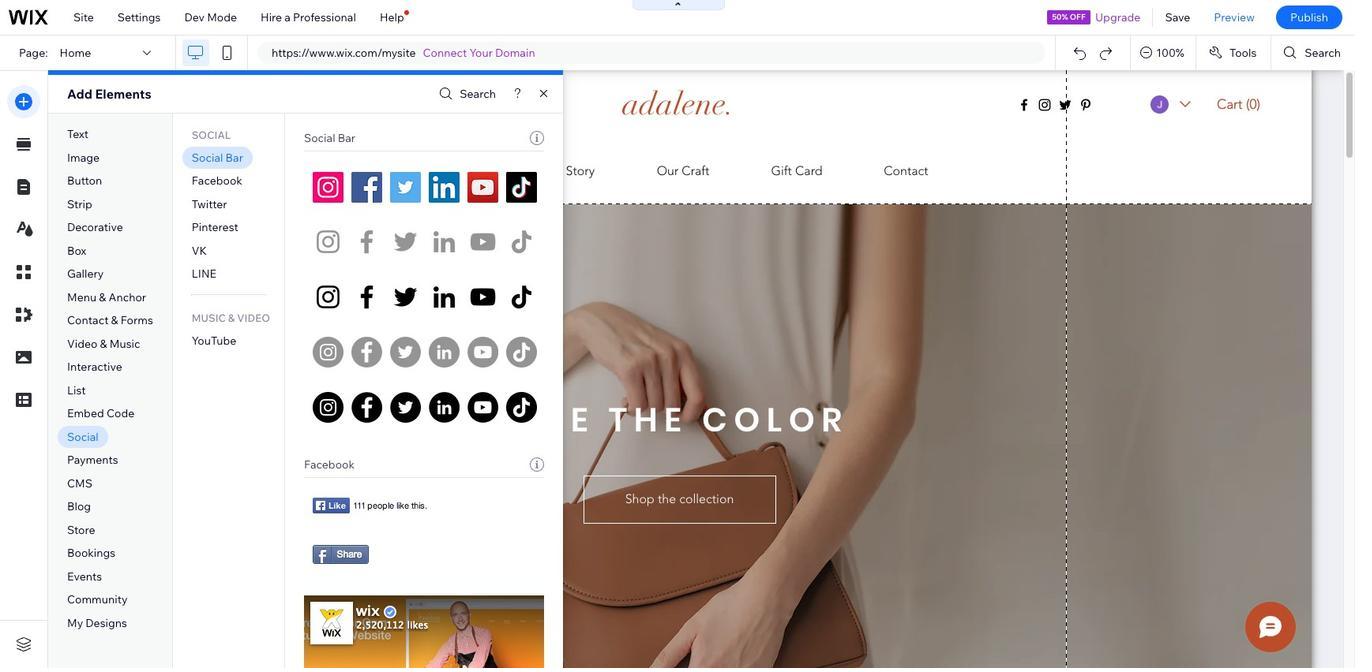 Task type: vqa. For each thing, say whether or not it's contained in the screenshot.
SUBSCRIBERS
no



Task type: locate. For each thing, give the bounding box(es) containing it.
save button
[[1153, 0, 1202, 35]]

social
[[192, 129, 231, 141], [304, 131, 335, 145], [192, 151, 223, 165], [67, 430, 98, 445]]

& up the youtube
[[228, 312, 235, 325]]

code
[[107, 407, 134, 421]]

music & video
[[192, 312, 270, 325]]

twitter
[[192, 197, 227, 211]]

& for music
[[228, 312, 235, 325]]

1 horizontal spatial video
[[237, 312, 270, 325]]

1 horizontal spatial facebook
[[304, 458, 355, 472]]

1 horizontal spatial bar
[[338, 131, 355, 145]]

0 vertical spatial facebook
[[192, 174, 242, 188]]

cms
[[67, 477, 92, 491]]

0 horizontal spatial social bar
[[192, 151, 243, 165]]

1 vertical spatial social bar
[[192, 151, 243, 165]]

publish button
[[1276, 6, 1343, 29]]

0 horizontal spatial video
[[67, 337, 97, 351]]

search button down your
[[435, 83, 496, 105]]

1 horizontal spatial search
[[1305, 46, 1341, 60]]

search button
[[1272, 36, 1355, 70], [435, 83, 496, 105]]

preview button
[[1202, 0, 1267, 35]]

& down the contact & forms
[[100, 337, 107, 351]]

tools
[[1230, 46, 1257, 60]]

professional
[[293, 10, 356, 24]]

interactive
[[67, 360, 122, 375]]

strip
[[67, 197, 92, 211]]

1 vertical spatial search
[[460, 87, 496, 101]]

contact & forms
[[67, 314, 153, 328]]

search
[[1305, 46, 1341, 60], [460, 87, 496, 101]]

& for video
[[100, 337, 107, 351]]

0 vertical spatial video
[[237, 312, 270, 325]]

100%
[[1156, 46, 1185, 60]]

& left forms
[[111, 314, 118, 328]]

music
[[192, 312, 226, 325], [110, 337, 140, 351]]

https://www.wix.com/mysite connect your domain
[[272, 46, 535, 60]]

search button down publish button
[[1272, 36, 1355, 70]]

social bar
[[304, 131, 355, 145], [192, 151, 243, 165]]

1 vertical spatial search button
[[435, 83, 496, 105]]

0 vertical spatial bar
[[338, 131, 355, 145]]

gallery
[[67, 267, 104, 281]]

domain
[[495, 46, 535, 60]]

1 horizontal spatial search button
[[1272, 36, 1355, 70]]

music down forms
[[110, 337, 140, 351]]

line
[[192, 267, 216, 281]]

1 horizontal spatial social bar
[[304, 131, 355, 145]]

hire a professional
[[261, 10, 356, 24]]

0 horizontal spatial bar
[[226, 151, 243, 165]]

tools button
[[1196, 36, 1271, 70]]

video
[[237, 312, 270, 325], [67, 337, 97, 351]]

community
[[67, 593, 128, 608]]

&
[[99, 290, 106, 305], [228, 312, 235, 325], [111, 314, 118, 328], [100, 337, 107, 351]]

music up the youtube
[[192, 312, 226, 325]]

1 vertical spatial music
[[110, 337, 140, 351]]

0 vertical spatial social bar
[[304, 131, 355, 145]]

search down publish
[[1305, 46, 1341, 60]]

decorative
[[67, 221, 123, 235]]

0 horizontal spatial search button
[[435, 83, 496, 105]]

my
[[67, 617, 83, 631]]

off
[[1070, 12, 1086, 22]]

mode
[[207, 10, 237, 24]]

store
[[67, 524, 95, 538]]

image
[[67, 151, 100, 165]]

0 vertical spatial music
[[192, 312, 226, 325]]

list
[[67, 384, 86, 398]]

bar
[[338, 131, 355, 145], [226, 151, 243, 165]]

0 horizontal spatial music
[[110, 337, 140, 351]]

settings
[[118, 10, 161, 24]]

1 vertical spatial facebook
[[304, 458, 355, 472]]

& right menu
[[99, 290, 106, 305]]

search down your
[[460, 87, 496, 101]]

dev mode
[[184, 10, 237, 24]]

100% button
[[1131, 36, 1196, 70]]

connect
[[423, 46, 467, 60]]

0 horizontal spatial facebook
[[192, 174, 242, 188]]

0 horizontal spatial search
[[460, 87, 496, 101]]

facebook
[[192, 174, 242, 188], [304, 458, 355, 472]]

bookings
[[67, 547, 115, 561]]

box
[[67, 244, 86, 258]]

& for contact
[[111, 314, 118, 328]]



Task type: describe. For each thing, give the bounding box(es) containing it.
1 vertical spatial video
[[67, 337, 97, 351]]

50% off
[[1052, 12, 1086, 22]]

video & music
[[67, 337, 140, 351]]

a
[[285, 10, 291, 24]]

home
[[60, 46, 91, 60]]

pinterest
[[192, 221, 238, 235]]

youtube
[[192, 334, 236, 349]]

your
[[470, 46, 493, 60]]

hire
[[261, 10, 282, 24]]

vk
[[192, 244, 207, 258]]

upgrade
[[1095, 10, 1141, 24]]

help
[[380, 10, 404, 24]]

preview
[[1214, 10, 1255, 24]]

0 vertical spatial search
[[1305, 46, 1341, 60]]

site
[[73, 10, 94, 24]]

publish
[[1290, 10, 1328, 24]]

1 vertical spatial bar
[[226, 151, 243, 165]]

elements
[[95, 86, 151, 102]]

add elements
[[67, 86, 151, 102]]

& for menu
[[99, 290, 106, 305]]

50%
[[1052, 12, 1068, 22]]

payments
[[67, 454, 118, 468]]

https://www.wix.com/mysite
[[272, 46, 416, 60]]

contact
[[67, 314, 109, 328]]

my designs
[[67, 617, 127, 631]]

embed code
[[67, 407, 134, 421]]

dev
[[184, 10, 205, 24]]

button
[[67, 174, 102, 188]]

add
[[67, 86, 92, 102]]

blog
[[67, 500, 91, 514]]

menu & anchor
[[67, 290, 146, 305]]

embed
[[67, 407, 104, 421]]

0 vertical spatial search button
[[1272, 36, 1355, 70]]

save
[[1165, 10, 1190, 24]]

events
[[67, 570, 102, 584]]

forms
[[121, 314, 153, 328]]

anchor
[[109, 290, 146, 305]]

1 horizontal spatial music
[[192, 312, 226, 325]]

designs
[[86, 617, 127, 631]]

menu
[[67, 290, 97, 305]]

text
[[67, 127, 89, 141]]



